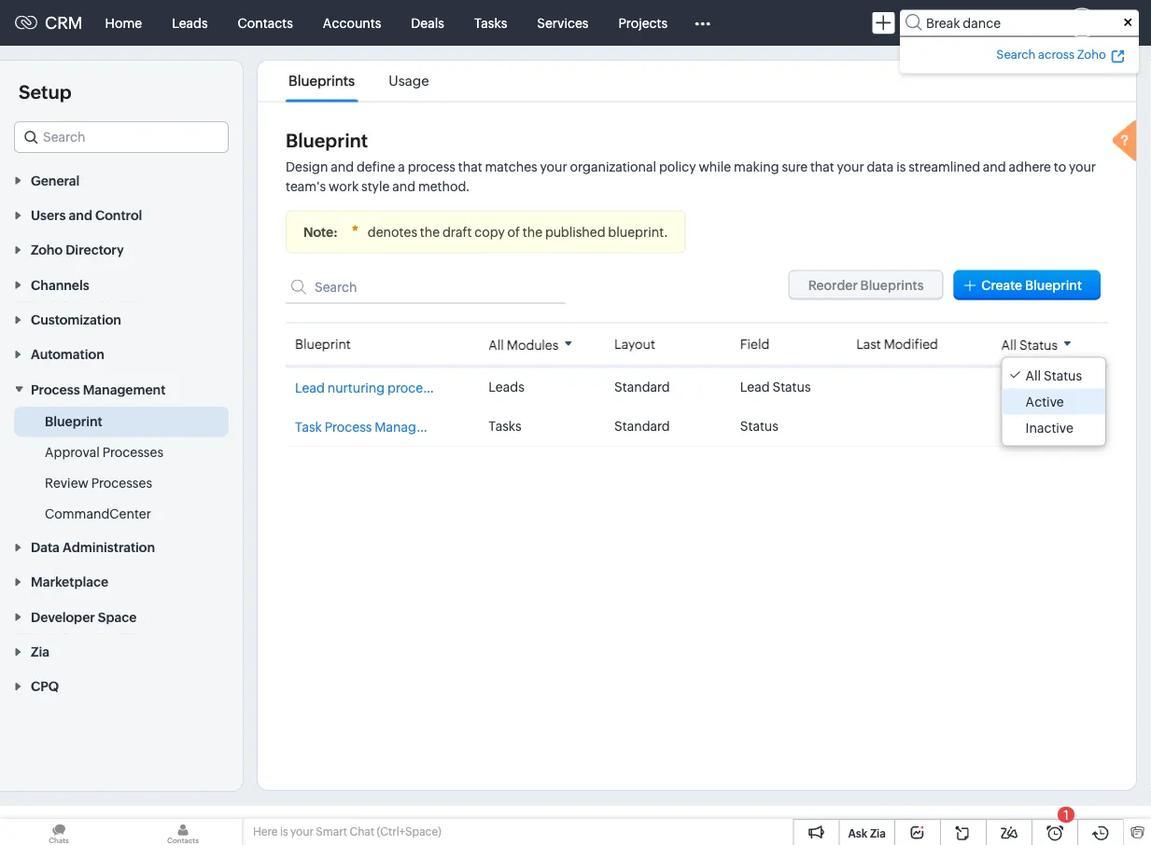 Task type: locate. For each thing, give the bounding box(es) containing it.
blueprint right create
[[1025, 278, 1082, 293]]

lead nurturing process link
[[295, 379, 438, 398]]

while
[[699, 160, 731, 175]]

all inside "field"
[[489, 337, 504, 352]]

all for all status field on the top of the page
[[1001, 337, 1017, 352]]

0 horizontal spatial management
[[83, 382, 166, 397]]

management down lead nurturing process link
[[375, 420, 455, 435]]

all
[[489, 337, 504, 352], [1001, 337, 1017, 352], [1026, 368, 1041, 383]]

1 vertical spatial process
[[325, 420, 372, 435]]

Other Modules field
[[683, 8, 723, 38]]

channels button
[[0, 267, 243, 302]]

note:
[[303, 225, 338, 240]]

smart
[[316, 826, 347, 839]]

1 horizontal spatial all
[[1001, 337, 1017, 352]]

0 vertical spatial processes
[[102, 445, 163, 460]]

0 horizontal spatial all
[[489, 337, 504, 352]]

to
[[1054, 160, 1066, 175]]

0 horizontal spatial the
[[420, 225, 440, 240]]

blueprint up "design"
[[286, 130, 368, 152]]

0 vertical spatial all status
[[1001, 337, 1058, 352]]

your left data
[[837, 160, 864, 175]]

1 vertical spatial all status
[[1026, 368, 1082, 383]]

and inside dropdown button
[[69, 208, 92, 223]]

0 horizontal spatial is
[[280, 826, 288, 839]]

lead for lead status
[[740, 380, 770, 395]]

zoho down users
[[31, 243, 63, 258]]

all inside field
[[1001, 337, 1017, 352]]

that right sure
[[810, 160, 834, 175]]

1 vertical spatial zoho
[[31, 243, 63, 258]]

management
[[83, 382, 166, 397], [375, 420, 455, 435]]

zoho
[[1077, 47, 1106, 61], [31, 243, 63, 258]]

management down automation dropdown button
[[83, 382, 166, 397]]

processes inside approval processes link
[[102, 445, 163, 460]]

process up blueprint 'link'
[[31, 382, 80, 397]]

processes inside review processes link
[[91, 476, 152, 490]]

process
[[31, 382, 80, 397], [325, 420, 372, 435]]

1 vertical spatial management
[[375, 420, 455, 435]]

marketplace element
[[980, 0, 1019, 45]]

approval
[[45, 445, 100, 460]]

blueprint up nurturing
[[295, 337, 351, 352]]

your left smart
[[290, 826, 314, 839]]

published
[[545, 225, 605, 240]]

blueprint inside button
[[1025, 278, 1082, 293]]

1 vertical spatial tasks
[[489, 419, 522, 434]]

ask zia
[[848, 828, 886, 840]]

crm
[[45, 13, 83, 32]]

0 horizontal spatial process
[[31, 382, 80, 397]]

zoho inside dropdown button
[[31, 243, 63, 258]]

that
[[458, 160, 482, 175], [810, 160, 834, 175]]

that up 'method.'
[[458, 160, 482, 175]]

deals
[[411, 15, 444, 30]]

1 vertical spatial processes
[[91, 476, 152, 490]]

0 vertical spatial leads
[[172, 15, 208, 30]]

is right here in the left of the page
[[280, 826, 288, 839]]

contacts
[[238, 15, 293, 30]]

lead for lead nurturing process
[[295, 381, 325, 396]]

1 horizontal spatial leads
[[489, 380, 524, 395]]

data
[[31, 540, 60, 555]]

2 lead from the left
[[295, 381, 325, 396]]

processes for approval processes
[[102, 445, 163, 460]]

projects
[[618, 15, 668, 30]]

developer space
[[31, 610, 137, 625]]

a
[[398, 160, 405, 175]]

the left draft at left top
[[420, 225, 440, 240]]

approval processes
[[45, 445, 163, 460]]

1 that from the left
[[458, 160, 482, 175]]

tree
[[1002, 358, 1105, 446]]

all up active
[[1026, 368, 1041, 383]]

processes for review processes
[[91, 476, 152, 490]]

2 horizontal spatial all
[[1026, 368, 1041, 383]]

matches
[[485, 160, 537, 175]]

1 horizontal spatial management
[[375, 420, 455, 435]]

0 vertical spatial is
[[896, 160, 906, 175]]

data
[[867, 160, 894, 175]]

1
[[1063, 808, 1069, 823]]

blueprints link
[[286, 73, 358, 89]]

1 standard from the top
[[614, 380, 670, 395]]

Search text field
[[286, 270, 566, 304]]

all left modules
[[489, 337, 504, 352]]

and right users
[[69, 208, 92, 223]]

(ctrl+space)
[[377, 826, 441, 839]]

channels
[[31, 278, 89, 293]]

0 horizontal spatial zia
[[31, 645, 49, 660]]

1 vertical spatial zia
[[870, 828, 886, 840]]

zia up cpq
[[31, 645, 49, 660]]

processes down approval processes
[[91, 476, 152, 490]]

automation
[[31, 347, 104, 362]]

the right of
[[523, 225, 542, 240]]

1 horizontal spatial the
[[523, 225, 542, 240]]

developer
[[31, 610, 95, 625]]

your
[[540, 160, 567, 175], [837, 160, 864, 175], [1069, 160, 1096, 175], [290, 826, 314, 839]]

create
[[981, 278, 1022, 293]]

field
[[740, 337, 770, 352]]

leads right home
[[172, 15, 208, 30]]

process
[[408, 160, 456, 175], [387, 381, 435, 396]]

1 lead from the left
[[740, 380, 770, 395]]

0 vertical spatial process
[[31, 382, 80, 397]]

sure
[[782, 160, 808, 175]]

standard for status
[[614, 419, 670, 434]]

zia
[[31, 645, 49, 660], [870, 828, 886, 840]]

data administration
[[31, 540, 155, 555]]

standard for lead status
[[614, 380, 670, 395]]

1 horizontal spatial process
[[325, 420, 372, 435]]

process up 'method.'
[[408, 160, 456, 175]]

blueprint link
[[45, 412, 102, 431]]

accounts
[[323, 15, 381, 30]]

0 vertical spatial management
[[83, 382, 166, 397]]

blueprint up approval
[[45, 414, 102, 429]]

zoho down profile image
[[1077, 47, 1106, 61]]

0 vertical spatial standard
[[614, 380, 670, 395]]

tasks right deals link
[[474, 15, 507, 30]]

search across zoho
[[996, 47, 1106, 61]]

create menu element
[[861, 0, 906, 45]]

all status inside field
[[1001, 337, 1058, 352]]

create menu image
[[872, 12, 895, 34]]

accounts link
[[308, 0, 396, 45]]

setup element
[[1019, 0, 1056, 46]]

0 vertical spatial zia
[[31, 645, 49, 660]]

standard
[[614, 380, 670, 395], [614, 419, 670, 434]]

process up task process management link
[[387, 381, 435, 396]]

your right matches
[[540, 160, 567, 175]]

active
[[1026, 394, 1064, 409]]

processes
[[102, 445, 163, 460], [91, 476, 152, 490]]

all down create
[[1001, 337, 1017, 352]]

0 vertical spatial zoho
[[1077, 47, 1106, 61]]

work
[[329, 179, 359, 194]]

zoho directory
[[31, 243, 124, 258]]

automation button
[[0, 337, 243, 372]]

lead up task
[[295, 381, 325, 396]]

processes up review processes link
[[102, 445, 163, 460]]

team's
[[286, 179, 326, 194]]

tasks down the all modules at the top left of the page
[[489, 419, 522, 434]]

draft
[[442, 225, 472, 240]]

zia right ask
[[870, 828, 886, 840]]

1 vertical spatial standard
[[614, 419, 670, 434]]

process right task
[[325, 420, 372, 435]]

0 horizontal spatial zoho
[[31, 243, 63, 258]]

None field
[[14, 121, 229, 153]]

1 horizontal spatial zoho
[[1077, 47, 1106, 61]]

here is your smart chat (ctrl+space)
[[253, 826, 441, 839]]

list
[[272, 61, 446, 101]]

management inside dropdown button
[[83, 382, 166, 397]]

control
[[95, 208, 142, 223]]

design
[[286, 160, 328, 175]]

general button
[[0, 162, 243, 197]]

0 horizontal spatial that
[[458, 160, 482, 175]]

marketplace button
[[0, 565, 243, 599]]

and up work
[[331, 160, 354, 175]]

1 horizontal spatial that
[[810, 160, 834, 175]]

contacts image
[[124, 820, 242, 846]]

is right data
[[896, 160, 906, 175]]

here
[[253, 826, 278, 839]]

Search text field
[[15, 122, 228, 152]]

blueprints
[[289, 73, 355, 89]]

profile image
[[1056, 0, 1108, 45]]

style
[[361, 179, 390, 194]]

2 standard from the top
[[614, 419, 670, 434]]

1 horizontal spatial lead
[[740, 380, 770, 395]]

*
[[352, 223, 358, 240]]

1 vertical spatial is
[[280, 826, 288, 839]]

0 vertical spatial process
[[408, 160, 456, 175]]

leads down the all modules at the top left of the page
[[489, 380, 524, 395]]

lead down field
[[740, 380, 770, 395]]

0 horizontal spatial lead
[[295, 381, 325, 396]]

1 horizontal spatial is
[[896, 160, 906, 175]]

last
[[856, 337, 881, 352]]

making
[[734, 160, 779, 175]]



Task type: describe. For each thing, give the bounding box(es) containing it.
All Modules field
[[489, 331, 579, 358]]

directory
[[66, 243, 124, 258]]

all modules
[[489, 337, 559, 352]]

contacts link
[[223, 0, 308, 45]]

lead status
[[740, 380, 811, 395]]

2 that from the left
[[810, 160, 834, 175]]

administration
[[63, 540, 155, 555]]

layout
[[614, 337, 655, 352]]

list containing blueprints
[[272, 61, 446, 101]]

adhere
[[1009, 160, 1051, 175]]

modules
[[507, 337, 559, 352]]

task process management link
[[295, 418, 455, 437]]

and down a
[[392, 179, 415, 194]]

design and define a process that matches your organizational policy while making sure that your data is streamlined and adhere to your team's work style and method.
[[286, 160, 1096, 194]]

search across zoho link
[[994, 44, 1128, 64]]

usage
[[389, 73, 429, 89]]

tree containing all status
[[1002, 358, 1105, 446]]

crm link
[[15, 13, 83, 32]]

zia button
[[0, 634, 243, 669]]

commandcenter link
[[45, 504, 151, 523]]

deals link
[[396, 0, 459, 45]]

Search field
[[900, 10, 1139, 36]]

streamlined
[[908, 160, 980, 175]]

1 the from the left
[[420, 225, 440, 240]]

space
[[98, 610, 137, 625]]

developer space button
[[0, 599, 243, 634]]

2 the from the left
[[523, 225, 542, 240]]

process management
[[31, 382, 166, 397]]

status inside field
[[1019, 337, 1058, 352]]

all for the all modules "field"
[[489, 337, 504, 352]]

chat
[[350, 826, 374, 839]]

policy
[[659, 160, 696, 175]]

home link
[[90, 0, 157, 45]]

create blueprint
[[981, 278, 1082, 293]]

is inside design and define a process that matches your organizational policy while making sure that your data is streamlined and adhere to your team's work style and method.
[[896, 160, 906, 175]]

1 vertical spatial leads
[[489, 380, 524, 395]]

marketplace
[[31, 575, 108, 590]]

tasks link
[[459, 0, 522, 45]]

commandcenter
[[45, 506, 151, 521]]

1 horizontal spatial zia
[[870, 828, 886, 840]]

lead nurturing process
[[295, 381, 435, 396]]

task
[[295, 420, 322, 435]]

nurturing
[[327, 381, 385, 396]]

task process management
[[295, 420, 455, 435]]

define
[[357, 160, 395, 175]]

process management button
[[0, 372, 243, 406]]

process inside 'process management' dropdown button
[[31, 382, 80, 397]]

chats image
[[0, 820, 118, 846]]

users and control
[[31, 208, 142, 223]]

users
[[31, 208, 66, 223]]

zia inside dropdown button
[[31, 645, 49, 660]]

and left adhere
[[983, 160, 1006, 175]]

0 vertical spatial tasks
[[474, 15, 507, 30]]

review processes link
[[45, 474, 152, 492]]

across
[[1038, 47, 1075, 61]]

cpq button
[[0, 669, 243, 704]]

usage link
[[386, 73, 432, 89]]

process inside design and define a process that matches your organizational policy while making sure that your data is streamlined and adhere to your team's work style and method.
[[408, 160, 456, 175]]

process inside task process management link
[[325, 420, 372, 435]]

zoho directory button
[[0, 232, 243, 267]]

general
[[31, 173, 80, 188]]

services link
[[522, 0, 604, 45]]

users and control button
[[0, 197, 243, 232]]

inactive
[[1026, 421, 1074, 436]]

* denotes the draft copy of the published blueprint.
[[352, 223, 668, 240]]

cpq
[[31, 680, 59, 695]]

your right to
[[1069, 160, 1096, 175]]

organizational
[[570, 160, 656, 175]]

All Status field
[[1001, 331, 1078, 358]]

customization
[[31, 312, 121, 327]]

create blueprint button
[[953, 270, 1101, 300]]

blueprint.
[[608, 225, 668, 240]]

home
[[105, 15, 142, 30]]

data administration button
[[0, 530, 243, 565]]

review
[[45, 476, 89, 490]]

denotes
[[368, 225, 417, 240]]

of
[[507, 225, 520, 240]]

1 vertical spatial process
[[387, 381, 435, 396]]

modified
[[884, 337, 938, 352]]

0 horizontal spatial leads
[[172, 15, 208, 30]]

projects link
[[604, 0, 683, 45]]

ask
[[848, 828, 868, 840]]

process management region
[[0, 406, 243, 530]]

blueprint inside "process management" region
[[45, 414, 102, 429]]

signals image
[[906, 0, 942, 46]]

review processes
[[45, 476, 152, 490]]



Task type: vqa. For each thing, say whether or not it's contained in the screenshot.
the storage
no



